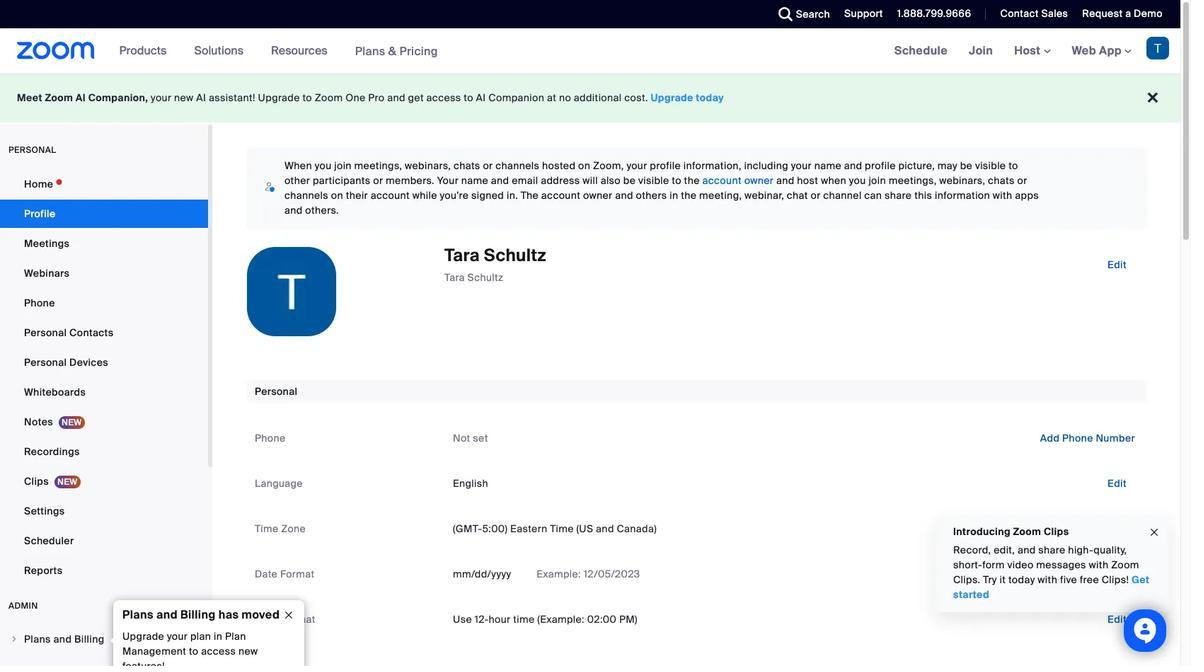Task type: describe. For each thing, give the bounding box(es) containing it.
solutions
[[194, 43, 244, 58]]

plans and billing menu item
[[0, 626, 208, 656]]

zoom up edit,
[[1014, 525, 1042, 538]]

request
[[1083, 7, 1123, 20]]

webinars, inside and host when you join meetings, webinars, chats or channels on their account while you're signed in. the account owner and others in the meeting, webinar, chat or channel can share this information with apps and others.
[[940, 174, 986, 187]]

scheduler
[[24, 535, 74, 547]]

upgrade today link
[[651, 91, 724, 104]]

apps
[[1016, 189, 1039, 202]]

zoom,
[[593, 159, 624, 172]]

chats inside and host when you join meetings, webinars, chats or channels on their account while you're signed in. the account owner and others in the meeting, webinar, chat or channel can share this information with apps and others.
[[988, 174, 1015, 187]]

in.
[[507, 189, 518, 202]]

tara schultz tara schultz
[[445, 244, 546, 284]]

the
[[521, 189, 539, 202]]

picture,
[[899, 159, 935, 172]]

meetings link
[[0, 229, 208, 258]]

(gmt-5:00) eastern time (us and canada)
[[453, 523, 657, 535]]

others
[[636, 189, 667, 202]]

1 horizontal spatial upgrade
[[258, 91, 300, 104]]

whiteboards link
[[0, 378, 208, 406]]

zoom inside record, edit, and share high-quality, short-form video messages with zoom clips. try it today with five free clips!
[[1112, 559, 1140, 571]]

1 vertical spatial clips
[[1044, 525, 1069, 538]]

messages
[[1037, 559, 1087, 571]]

resources
[[271, 43, 328, 58]]

1 horizontal spatial visible
[[976, 159, 1006, 172]]

1 horizontal spatial owner
[[745, 174, 774, 187]]

resources button
[[271, 28, 334, 74]]

clips inside personal menu menu
[[24, 475, 49, 488]]

1 tara from the top
[[445, 244, 480, 266]]

high-
[[1069, 544, 1094, 556]]

the inside and host when you join meetings, webinars, chats or channels on their account while you're signed in. the account owner and others in the meeting, webinar, chat or channel can share this information with apps and others.
[[681, 189, 697, 202]]

profile picture image
[[1147, 37, 1170, 59]]

web app
[[1072, 43, 1122, 58]]

companion
[[489, 91, 545, 104]]

today inside meet zoom ai companion, footer
[[696, 91, 724, 104]]

plans for plans and billing
[[24, 633, 51, 646]]

channels inside when you join meetings, webinars, chats or channels hosted on zoom, your profile information, including your name and profile picture, may be visible to other participants or members. your name and email address will also be visible to the
[[496, 159, 540, 172]]

2 horizontal spatial account
[[703, 174, 742, 187]]

1 horizontal spatial be
[[961, 159, 973, 172]]

has
[[219, 607, 239, 622]]

edit for first 'edit' button from the bottom
[[1108, 613, 1127, 626]]

five
[[1061, 573, 1078, 586]]

webinars link
[[0, 259, 208, 287]]

english
[[453, 477, 489, 490]]

(us
[[577, 523, 594, 535]]

2 edit button from the top
[[1097, 472, 1138, 495]]

started
[[954, 588, 990, 601]]

in inside upgrade your plan in plan management to access new features!
[[214, 630, 222, 643]]

your right 'zoom,'
[[627, 159, 648, 172]]

information,
[[684, 159, 742, 172]]

personal contacts
[[24, 326, 114, 339]]

pricing
[[400, 44, 438, 58]]

access inside upgrade your plan in plan management to access new features!
[[201, 645, 236, 658]]

example: 12/05/2023
[[534, 568, 640, 581]]

number
[[1096, 432, 1136, 445]]

plans & pricing
[[355, 44, 438, 58]]

0 horizontal spatial account
[[371, 189, 410, 202]]

while
[[413, 189, 437, 202]]

hosted
[[542, 159, 576, 172]]

join inside when you join meetings, webinars, chats or channels hosted on zoom, your profile information, including your name and profile picture, may be visible to other participants or members. your name and email address will also be visible to the
[[334, 159, 352, 172]]

and up chat
[[777, 174, 795, 187]]

short-
[[954, 559, 983, 571]]

format for time format
[[281, 613, 316, 626]]

0 vertical spatial schultz
[[484, 244, 546, 266]]

join inside and host when you join meetings, webinars, chats or channels on their account while you're signed in. the account owner and others in the meeting, webinar, chat or channel can share this information with apps and others.
[[869, 174, 886, 187]]

host button
[[1015, 43, 1051, 58]]

companion,
[[88, 91, 148, 104]]

your up the 'host' at right top
[[791, 159, 812, 172]]

signed
[[471, 189, 504, 202]]

free
[[1080, 573, 1100, 586]]

today inside record, edit, and share high-quality, short-form video messages with zoom clips. try it today with five free clips!
[[1009, 573, 1036, 586]]

date format
[[255, 568, 315, 581]]

clips link
[[0, 467, 208, 496]]

share inside and host when you join meetings, webinars, chats or channels on their account while you're signed in. the account owner and others in the meeting, webinar, chat or channel can share this information with apps and others.
[[885, 189, 912, 202]]

join link
[[959, 28, 1004, 74]]

zoom right meet
[[45, 91, 73, 104]]

not set
[[453, 432, 488, 445]]

contacts
[[69, 326, 114, 339]]

get started
[[954, 573, 1150, 601]]

1 vertical spatial schultz
[[468, 271, 504, 284]]

search button
[[768, 0, 834, 28]]

hour
[[489, 613, 511, 626]]

2 ai from the left
[[196, 91, 206, 104]]

new inside meet zoom ai companion, footer
[[174, 91, 194, 104]]

edit user photo image
[[280, 285, 303, 298]]

personal devices
[[24, 356, 108, 369]]

1 ai from the left
[[76, 91, 86, 104]]

meetings, inside when you join meetings, webinars, chats or channels hosted on zoom, your profile information, including your name and profile picture, may be visible to other participants or members. your name and email address will also be visible to the
[[354, 159, 402, 172]]

and right (us
[[596, 523, 614, 535]]

1 vertical spatial visible
[[639, 174, 669, 187]]

not
[[453, 432, 471, 445]]

other
[[285, 174, 310, 187]]

web app button
[[1072, 43, 1132, 58]]

zoom left the "one"
[[315, 91, 343, 104]]

personal menu menu
[[0, 170, 208, 586]]

webinars, inside when you join meetings, webinars, chats or channels hosted on zoom, your profile information, including your name and profile picture, may be visible to other participants or members. your name and email address will also be visible to the
[[405, 159, 451, 172]]

date
[[255, 568, 278, 581]]

pm)
[[619, 613, 638, 626]]

set
[[473, 432, 488, 445]]

information
[[935, 189, 991, 202]]

notes
[[24, 416, 53, 428]]

(example:
[[538, 613, 585, 626]]

or left the "members."
[[373, 174, 383, 187]]

others.
[[305, 204, 339, 217]]

request a demo
[[1083, 7, 1163, 20]]

time for time format
[[255, 613, 279, 626]]

plans and billing has moved tooltip
[[110, 600, 304, 666]]

web
[[1072, 43, 1097, 58]]

0 vertical spatial close image
[[1149, 524, 1160, 541]]

2 profile from the left
[[865, 159, 896, 172]]

video
[[1008, 559, 1034, 571]]

reports link
[[0, 556, 208, 585]]

time
[[513, 613, 535, 626]]

when
[[285, 159, 312, 172]]

1 edit button from the top
[[1097, 253, 1138, 276]]

host
[[1015, 43, 1044, 58]]

2 horizontal spatial upgrade
[[651, 91, 694, 104]]

use
[[453, 613, 472, 626]]

clips.
[[954, 573, 981, 586]]

12-
[[475, 613, 489, 626]]

close image inside 'plans and billing has moved' tooltip
[[278, 609, 300, 622]]

account owner link
[[703, 174, 774, 187]]

channels inside and host when you join meetings, webinars, chats or channels on their account while you're signed in. the account owner and others in the meeting, webinar, chat or channel can share this information with apps and others.
[[285, 189, 329, 202]]

host
[[797, 174, 819, 187]]

it
[[1000, 573, 1006, 586]]

plans and billing
[[24, 633, 104, 646]]

solutions button
[[194, 28, 250, 74]]

sales
[[1042, 7, 1069, 20]]

phone link
[[0, 289, 208, 317]]

2 horizontal spatial with
[[1089, 559, 1109, 571]]

use 12-hour time (example: 02:00 pm)
[[453, 613, 638, 626]]

and inside tooltip
[[156, 607, 178, 622]]

introducing zoom clips
[[954, 525, 1069, 538]]

0 vertical spatial name
[[815, 159, 842, 172]]

their
[[346, 189, 368, 202]]

banner containing products
[[0, 28, 1181, 74]]

notes link
[[0, 408, 208, 436]]

billing for plans and billing has moved
[[181, 607, 216, 622]]

or down the 'host' at right top
[[811, 189, 821, 202]]

with inside and host when you join meetings, webinars, chats or channels on their account while you're signed in. the account owner and others in the meeting, webinar, chat or channel can share this information with apps and others.
[[993, 189, 1013, 202]]



Task type: vqa. For each thing, say whether or not it's contained in the screenshot.
Greg
no



Task type: locate. For each thing, give the bounding box(es) containing it.
record,
[[954, 544, 992, 556]]

0 horizontal spatial profile
[[650, 159, 681, 172]]

owner up webinar,
[[745, 174, 774, 187]]

and up management
[[156, 607, 178, 622]]

time for time zone
[[255, 523, 279, 535]]

owner inside and host when you join meetings, webinars, chats or channels on their account while you're signed in. the account owner and others in the meeting, webinar, chat or channel can share this information with apps and others.
[[583, 189, 613, 202]]

1 vertical spatial today
[[1009, 573, 1036, 586]]

plan
[[225, 630, 246, 643]]

1 horizontal spatial billing
[[181, 607, 216, 622]]

plans inside menu item
[[24, 633, 51, 646]]

plans up management
[[122, 607, 154, 622]]

ai left companion on the top of the page
[[476, 91, 486, 104]]

0 vertical spatial owner
[[745, 174, 774, 187]]

time right has
[[255, 613, 279, 626]]

you're
[[440, 189, 469, 202]]

tara
[[445, 244, 480, 266], [445, 271, 465, 284]]

meeting,
[[700, 189, 742, 202]]

form
[[983, 559, 1005, 571]]

1 horizontal spatial access
[[427, 91, 461, 104]]

1 vertical spatial be
[[624, 174, 636, 187]]

support link
[[834, 0, 887, 28], [845, 7, 883, 20]]

1 vertical spatial plans
[[122, 607, 154, 622]]

to
[[303, 91, 312, 104], [464, 91, 474, 104], [1009, 159, 1019, 172], [672, 174, 682, 187], [189, 645, 199, 658]]

4 edit from the top
[[1108, 613, 1127, 626]]

0 vertical spatial the
[[684, 174, 700, 187]]

0 vertical spatial with
[[993, 189, 1013, 202]]

edit for third 'edit' button from the bottom of the page
[[1108, 477, 1127, 490]]

or up apps
[[1018, 174, 1028, 187]]

introducing
[[954, 525, 1011, 538]]

join
[[969, 43, 993, 58]]

banner
[[0, 28, 1181, 74]]

you inside and host when you join meetings, webinars, chats or channels on their account while you're signed in. the account owner and others in the meeting, webinar, chat or channel can share this information with apps and others.
[[849, 174, 866, 187]]

ai left 'assistant!'
[[196, 91, 206, 104]]

chats inside when you join meetings, webinars, chats or channels hosted on zoom, your profile information, including your name and profile picture, may be visible to other participants or members. your name and email address will also be visible to the
[[454, 159, 480, 172]]

edit for fourth 'edit' button from the bottom of the page
[[1108, 258, 1127, 271]]

1.888.799.9666 button
[[887, 0, 975, 28], [898, 7, 972, 20]]

visible
[[976, 159, 1006, 172], [639, 174, 669, 187]]

your left plan
[[167, 630, 188, 643]]

1 horizontal spatial ai
[[196, 91, 206, 104]]

1 vertical spatial name
[[461, 174, 489, 187]]

the inside when you join meetings, webinars, chats or channels hosted on zoom, your profile information, including your name and profile picture, may be visible to other participants or members. your name and email address will also be visible to the
[[684, 174, 700, 187]]

edit,
[[994, 544, 1015, 556]]

in right plan
[[214, 630, 222, 643]]

close image
[[1149, 524, 1160, 541], [278, 609, 300, 622]]

1 vertical spatial webinars,
[[940, 174, 986, 187]]

get started link
[[954, 573, 1150, 601]]

upgrade inside upgrade your plan in plan management to access new features!
[[122, 630, 164, 643]]

or
[[483, 159, 493, 172], [373, 174, 383, 187], [1018, 174, 1028, 187], [811, 189, 821, 202]]

phone down webinars
[[24, 297, 55, 309]]

user photo image
[[247, 247, 336, 336]]

billing inside menu item
[[74, 633, 104, 646]]

billing up plan
[[181, 607, 216, 622]]

1 vertical spatial share
[[1039, 544, 1066, 556]]

access right get
[[427, 91, 461, 104]]

plans for plans & pricing
[[355, 44, 386, 58]]

and up video
[[1018, 544, 1036, 556]]

channel
[[824, 189, 862, 202]]

and left others.
[[285, 204, 303, 217]]

2 edit from the top
[[1108, 477, 1127, 490]]

access
[[427, 91, 461, 104], [201, 645, 236, 658]]

0 vertical spatial billing
[[181, 607, 216, 622]]

0 horizontal spatial billing
[[74, 633, 104, 646]]

with up free
[[1089, 559, 1109, 571]]

or up signed
[[483, 159, 493, 172]]

0 vertical spatial new
[[174, 91, 194, 104]]

1 horizontal spatial in
[[670, 189, 679, 202]]

0 horizontal spatial plans
[[24, 633, 51, 646]]

profile up and host when you join meetings, webinars, chats or channels on their account while you're signed in. the account owner and others in the meeting, webinar, chat or channel can share this information with apps and others.
[[650, 159, 681, 172]]

recordings
[[24, 445, 80, 458]]

new inside upgrade your plan in plan management to access new features!
[[239, 645, 258, 658]]

phone inside button
[[1063, 432, 1094, 445]]

your right companion,
[[151, 91, 172, 104]]

channels down other in the left top of the page
[[285, 189, 329, 202]]

0 horizontal spatial channels
[[285, 189, 329, 202]]

access down plan
[[201, 645, 236, 658]]

3 ai from the left
[[476, 91, 486, 104]]

meetings, up the "members."
[[354, 159, 402, 172]]

request a demo link
[[1072, 0, 1181, 28], [1083, 7, 1163, 20]]

1 horizontal spatial close image
[[1149, 524, 1160, 541]]

account up meeting,
[[703, 174, 742, 187]]

on inside and host when you join meetings, webinars, chats or channels on their account while you're signed in. the account owner and others in the meeting, webinar, chat or channel can share this information with apps and others.
[[331, 189, 343, 202]]

the down information,
[[684, 174, 700, 187]]

schedule
[[895, 43, 948, 58]]

1 vertical spatial the
[[681, 189, 697, 202]]

account owner
[[703, 174, 774, 187]]

to inside upgrade your plan in plan management to access new features!
[[189, 645, 199, 658]]

format for date format
[[280, 568, 315, 581]]

1 horizontal spatial new
[[239, 645, 258, 658]]

you up participants
[[315, 159, 332, 172]]

0 vertical spatial channels
[[496, 159, 540, 172]]

zoom
[[45, 91, 73, 104], [315, 91, 343, 104], [1014, 525, 1042, 538], [1112, 559, 1140, 571]]

meet zoom ai companion, your new ai assistant! upgrade to zoom one pro and get access to ai companion at no additional cost. upgrade today
[[17, 91, 724, 104]]

upgrade down product information navigation at the top left of the page
[[258, 91, 300, 104]]

0 vertical spatial join
[[334, 159, 352, 172]]

0 horizontal spatial name
[[461, 174, 489, 187]]

0 vertical spatial on
[[578, 159, 591, 172]]

0 vertical spatial personal
[[24, 326, 67, 339]]

cost.
[[625, 91, 648, 104]]

0 vertical spatial you
[[315, 159, 332, 172]]

your inside meet zoom ai companion, footer
[[151, 91, 172, 104]]

chats up your
[[454, 159, 480, 172]]

new down plan
[[239, 645, 258, 658]]

personal for personal devices
[[24, 356, 67, 369]]

name up when
[[815, 159, 842, 172]]

0 vertical spatial access
[[427, 91, 461, 104]]

0 horizontal spatial on
[[331, 189, 343, 202]]

access inside meet zoom ai companion, footer
[[427, 91, 461, 104]]

account down the "members."
[[371, 189, 410, 202]]

zoom logo image
[[17, 42, 95, 59]]

02:00
[[587, 613, 617, 626]]

in inside and host when you join meetings, webinars, chats or channels on their account while you're signed in. the account owner and others in the meeting, webinar, chat or channel can share this information with apps and others.
[[670, 189, 679, 202]]

1 horizontal spatial name
[[815, 159, 842, 172]]

home
[[24, 178, 53, 190]]

1 vertical spatial format
[[281, 613, 316, 626]]

1 horizontal spatial phone
[[255, 432, 286, 445]]

be
[[961, 159, 973, 172], [624, 174, 636, 187]]

scheduler link
[[0, 527, 208, 555]]

0 horizontal spatial you
[[315, 159, 332, 172]]

and right right icon
[[53, 633, 72, 646]]

0 vertical spatial meetings,
[[354, 159, 402, 172]]

canada)
[[617, 523, 657, 535]]

clips up high-
[[1044, 525, 1069, 538]]

phone up language
[[255, 432, 286, 445]]

channels up email
[[496, 159, 540, 172]]

get
[[408, 91, 424, 104]]

visible up information
[[976, 159, 1006, 172]]

in right others at the top right
[[670, 189, 679, 202]]

assistant!
[[209, 91, 255, 104]]

2 tara from the top
[[445, 271, 465, 284]]

1 vertical spatial join
[[869, 174, 886, 187]]

1 vertical spatial on
[[331, 189, 343, 202]]

0 horizontal spatial clips
[[24, 475, 49, 488]]

admin menu menu
[[0, 626, 208, 666]]

webinars, up information
[[940, 174, 986, 187]]

join
[[334, 159, 352, 172], [869, 174, 886, 187]]

with down messages
[[1038, 573, 1058, 586]]

billing left management
[[74, 633, 104, 646]]

owner down will
[[583, 189, 613, 202]]

1 horizontal spatial share
[[1039, 544, 1066, 556]]

format right date
[[280, 568, 315, 581]]

0 vertical spatial share
[[885, 189, 912, 202]]

upgrade right cost.
[[651, 91, 694, 104]]

1 horizontal spatial today
[[1009, 573, 1036, 586]]

0 vertical spatial format
[[280, 568, 315, 581]]

1 horizontal spatial chats
[[988, 174, 1015, 187]]

profile
[[650, 159, 681, 172], [865, 159, 896, 172]]

whiteboards
[[24, 386, 86, 399]]

0 vertical spatial in
[[670, 189, 679, 202]]

webinars, up the "members."
[[405, 159, 451, 172]]

on up will
[[578, 159, 591, 172]]

plans left &
[[355, 44, 386, 58]]

management
[[122, 645, 186, 658]]

you inside when you join meetings, webinars, chats or channels hosted on zoom, your profile information, including your name and profile picture, may be visible to other participants or members. your name and email address will also be visible to the
[[315, 159, 332, 172]]

1 horizontal spatial with
[[1038, 573, 1058, 586]]

visible up others at the top right
[[639, 174, 669, 187]]

1 vertical spatial personal
[[24, 356, 67, 369]]

language
[[255, 477, 303, 490]]

phone
[[24, 297, 55, 309], [255, 432, 286, 445], [1063, 432, 1094, 445]]

share up messages
[[1039, 544, 1066, 556]]

you up channel
[[849, 174, 866, 187]]

1 horizontal spatial on
[[578, 159, 591, 172]]

time left (us
[[550, 523, 574, 535]]

personal for personal contacts
[[24, 326, 67, 339]]

1 vertical spatial chats
[[988, 174, 1015, 187]]

0 vertical spatial today
[[696, 91, 724, 104]]

webinars
[[24, 267, 70, 280]]

0 horizontal spatial chats
[[454, 159, 480, 172]]

phone inside personal menu menu
[[24, 297, 55, 309]]

format right moved
[[281, 613, 316, 626]]

on down participants
[[331, 189, 343, 202]]

and inside meet zoom ai companion, footer
[[387, 91, 406, 104]]

share inside record, edit, and share high-quality, short-form video messages with zoom clips. try it today with five free clips!
[[1039, 544, 1066, 556]]

when
[[821, 174, 847, 187]]

1 edit from the top
[[1108, 258, 1127, 271]]

zoom up the clips!
[[1112, 559, 1140, 571]]

be right also
[[624, 174, 636, 187]]

meetings, inside and host when you join meetings, webinars, chats or channels on their account while you're signed in. the account owner and others in the meeting, webinar, chat or channel can share this information with apps and others.
[[889, 174, 937, 187]]

add phone number button
[[1029, 427, 1147, 450]]

name up signed
[[461, 174, 489, 187]]

0 horizontal spatial new
[[174, 91, 194, 104]]

0 horizontal spatial access
[[201, 645, 236, 658]]

upgrade your plan in plan management to access new features!
[[122, 630, 258, 666]]

home link
[[0, 170, 208, 198]]

billing for plans and billing
[[74, 633, 104, 646]]

pro
[[368, 91, 385, 104]]

profile
[[24, 207, 56, 220]]

add phone number
[[1041, 432, 1136, 445]]

clips
[[24, 475, 49, 488], [1044, 525, 1069, 538]]

the
[[684, 174, 700, 187], [681, 189, 697, 202]]

0 vertical spatial visible
[[976, 159, 1006, 172]]

clips up settings at bottom left
[[24, 475, 49, 488]]

right image
[[10, 635, 18, 644]]

3 edit button from the top
[[1097, 563, 1138, 586]]

0 vertical spatial clips
[[24, 475, 49, 488]]

address
[[541, 174, 580, 187]]

product information navigation
[[109, 28, 449, 74]]

with left apps
[[993, 189, 1013, 202]]

meetings
[[24, 237, 70, 250]]

when you join meetings, webinars, chats or channels hosted on zoom, your profile information, including your name and profile picture, may be visible to other participants or members. your name and email address will also be visible to the
[[285, 159, 1019, 187]]

1 vertical spatial access
[[201, 645, 236, 658]]

features!
[[122, 660, 165, 666]]

ai left companion,
[[76, 91, 86, 104]]

plans inside tooltip
[[122, 607, 154, 622]]

personal
[[8, 144, 56, 156]]

time format
[[255, 613, 316, 626]]

meet zoom ai companion, footer
[[0, 74, 1181, 122]]

new left 'assistant!'
[[174, 91, 194, 104]]

including
[[744, 159, 789, 172]]

meetings, down picture,
[[889, 174, 937, 187]]

and down also
[[615, 189, 634, 202]]

0 horizontal spatial upgrade
[[122, 630, 164, 643]]

today up information,
[[696, 91, 724, 104]]

1 vertical spatial channels
[[285, 189, 329, 202]]

close image down date format
[[278, 609, 300, 622]]

eastern
[[511, 523, 548, 535]]

2 vertical spatial plans
[[24, 633, 51, 646]]

be right may
[[961, 159, 973, 172]]

2 horizontal spatial phone
[[1063, 432, 1094, 445]]

plans for plans and billing has moved
[[122, 607, 154, 622]]

0 horizontal spatial be
[[624, 174, 636, 187]]

phone right add on the bottom of page
[[1063, 432, 1094, 445]]

today down video
[[1009, 573, 1036, 586]]

1 horizontal spatial account
[[542, 189, 581, 202]]

1 profile from the left
[[650, 159, 681, 172]]

0 horizontal spatial owner
[[583, 189, 613, 202]]

and up when
[[844, 159, 863, 172]]

try
[[983, 573, 997, 586]]

this
[[915, 189, 933, 202]]

also
[[601, 174, 621, 187]]

1 horizontal spatial clips
[[1044, 525, 1069, 538]]

email
[[512, 174, 538, 187]]

channels
[[496, 159, 540, 172], [285, 189, 329, 202]]

plans inside product information navigation
[[355, 44, 386, 58]]

0 vertical spatial webinars,
[[405, 159, 451, 172]]

2 horizontal spatial plans
[[355, 44, 386, 58]]

0 horizontal spatial join
[[334, 159, 352, 172]]

1 vertical spatial tara
[[445, 271, 465, 284]]

0 vertical spatial be
[[961, 159, 973, 172]]

upgrade up management
[[122, 630, 164, 643]]

0 vertical spatial chats
[[454, 159, 480, 172]]

2 vertical spatial with
[[1038, 573, 1058, 586]]

clips!
[[1102, 573, 1129, 586]]

time left zone
[[255, 523, 279, 535]]

plans
[[355, 44, 386, 58], [122, 607, 154, 622], [24, 633, 51, 646]]

and inside record, edit, and share high-quality, short-form video messages with zoom clips. try it today with five free clips!
[[1018, 544, 1036, 556]]

quality,
[[1094, 544, 1127, 556]]

join up can
[[869, 174, 886, 187]]

4 edit button from the top
[[1097, 608, 1138, 631]]

and inside menu item
[[53, 633, 72, 646]]

reports
[[24, 564, 63, 577]]

2 vertical spatial personal
[[255, 385, 298, 398]]

0 horizontal spatial share
[[885, 189, 912, 202]]

no
[[559, 91, 571, 104]]

share right can
[[885, 189, 912, 202]]

0 horizontal spatial today
[[696, 91, 724, 104]]

schedule link
[[884, 28, 959, 74]]

owner
[[745, 174, 774, 187], [583, 189, 613, 202]]

1 horizontal spatial you
[[849, 174, 866, 187]]

at
[[547, 91, 557, 104]]

and left get
[[387, 91, 406, 104]]

the left meeting,
[[681, 189, 697, 202]]

plans and billing has moved
[[122, 607, 280, 622]]

0 horizontal spatial ai
[[76, 91, 86, 104]]

close image up get
[[1149, 524, 1160, 541]]

plans right right icon
[[24, 633, 51, 646]]

chats up information
[[988, 174, 1015, 187]]

1 vertical spatial owner
[[583, 189, 613, 202]]

app
[[1100, 43, 1122, 58]]

1 vertical spatial with
[[1089, 559, 1109, 571]]

name
[[815, 159, 842, 172], [461, 174, 489, 187]]

on
[[578, 159, 591, 172], [331, 189, 343, 202]]

1 horizontal spatial plans
[[122, 607, 154, 622]]

1 vertical spatial meetings,
[[889, 174, 937, 187]]

account down address
[[542, 189, 581, 202]]

and up in.
[[491, 174, 509, 187]]

your inside upgrade your plan in plan management to access new features!
[[167, 630, 188, 643]]

meetings navigation
[[884, 28, 1181, 74]]

0 horizontal spatial close image
[[278, 609, 300, 622]]

profile up can
[[865, 159, 896, 172]]

1 vertical spatial close image
[[278, 609, 300, 622]]

join up participants
[[334, 159, 352, 172]]

0 horizontal spatial phone
[[24, 297, 55, 309]]

2 horizontal spatial ai
[[476, 91, 486, 104]]

on inside when you join meetings, webinars, chats or channels hosted on zoom, your profile information, including your name and profile picture, may be visible to other participants or members. your name and email address will also be visible to the
[[578, 159, 591, 172]]

edit for third 'edit' button from the top of the page
[[1108, 568, 1127, 581]]

0 vertical spatial tara
[[445, 244, 480, 266]]

mm/dd/yyyy
[[453, 568, 511, 581]]

1 horizontal spatial meetings,
[[889, 174, 937, 187]]

1 vertical spatial new
[[239, 645, 258, 658]]

settings link
[[0, 497, 208, 525]]

schultz
[[484, 244, 546, 266], [468, 271, 504, 284]]

1 horizontal spatial join
[[869, 174, 886, 187]]

3 edit from the top
[[1108, 568, 1127, 581]]

billing inside tooltip
[[181, 607, 216, 622]]



